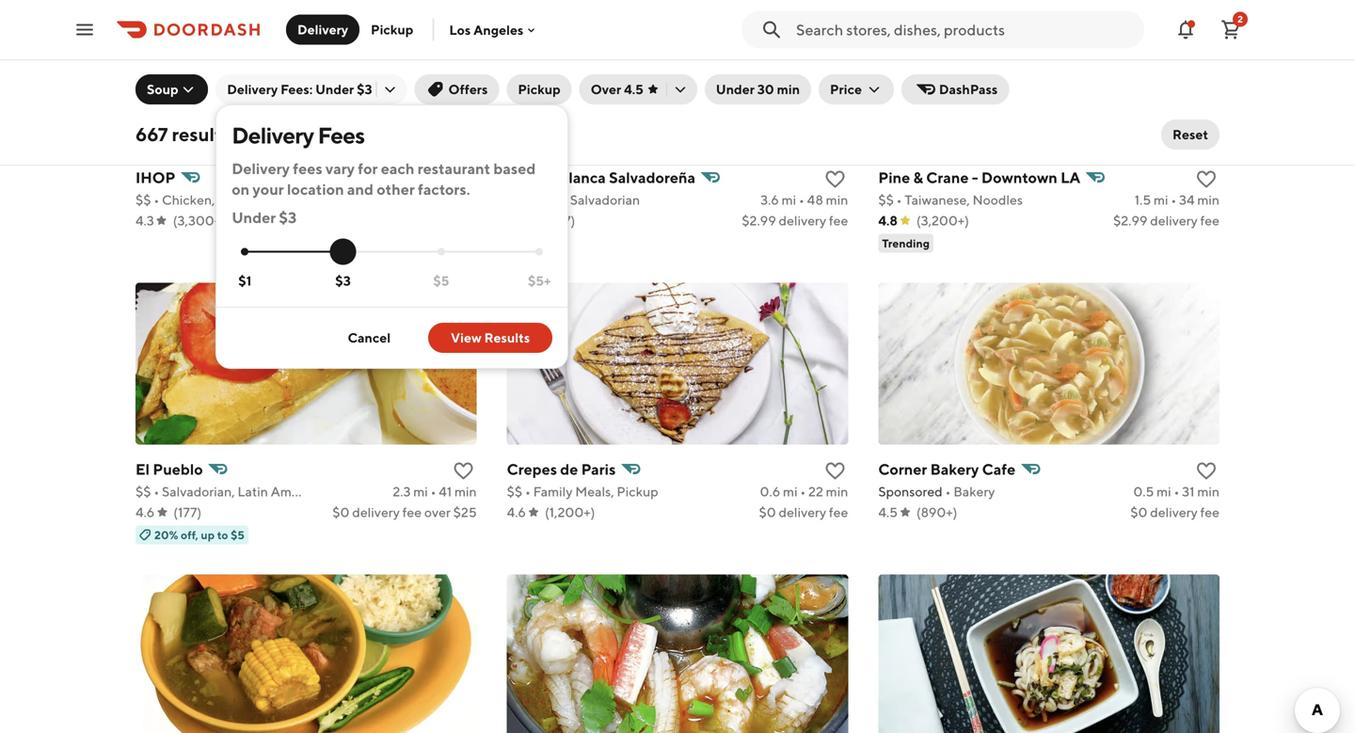 Task type: locate. For each thing, give the bounding box(es) containing it.
min right 30 on the top of the page
[[777, 81, 800, 97]]

under 30 min
[[716, 81, 800, 97]]

2 vertical spatial pickup
[[617, 484, 659, 500]]

4.5 right over
[[624, 81, 644, 97]]

$2.99 for pine & crane - downtown la
[[1114, 213, 1148, 228]]

• down ihop
[[154, 192, 159, 208]]

0 horizontal spatial under
[[232, 209, 276, 226]]

1 horizontal spatial $​0
[[759, 505, 776, 520]]

$3 up cancel at the top left
[[335, 273, 351, 289]]

under left 30 on the top of the page
[[716, 81, 755, 97]]

click to add this store to your saved list image up 2.3 mi • 41 min
[[452, 460, 475, 483]]

(3,200+)
[[917, 213, 970, 228]]

0 horizontal spatial pickup button
[[360, 15, 425, 45]]

0 horizontal spatial 4.5
[[624, 81, 644, 97]]

click to add this store to your saved list image up 3.6 mi • 48 min
[[824, 168, 847, 191]]

$$ for crepes de paris
[[507, 484, 523, 500]]

bakery up sponsored • bakery
[[931, 460, 979, 478]]

20% off, up to $5
[[154, 529, 245, 542]]

2 horizontal spatial under
[[716, 81, 755, 97]]

1 vertical spatial click to add this store to your saved list image
[[824, 460, 847, 483]]

$$ for ihop
[[136, 192, 151, 208]]

45
[[436, 192, 452, 208]]

1 horizontal spatial $​0 delivery fee
[[1131, 505, 1220, 520]]

delivery up the your
[[232, 160, 290, 177]]

0 horizontal spatial $2.99 delivery fee
[[742, 213, 849, 228]]

1 horizontal spatial pickup
[[518, 81, 561, 97]]

pickup button left over
[[507, 74, 572, 104]]

2 vertical spatial $3
[[335, 273, 351, 289]]

fee down the 0.5 mi • 31 min
[[1201, 505, 1220, 520]]

delivery up the delivery fees: under $3 at the top left of the page
[[297, 22, 348, 37]]

$2.99 delivery fee down 1.5 mi • 34 min
[[1114, 213, 1220, 228]]

• down corner bakery cafe
[[946, 484, 951, 500]]

delivery for delivery
[[297, 22, 348, 37]]

los
[[449, 22, 471, 37]]

under $3
[[232, 209, 297, 226]]

delivery down 1.5 mi • 34 min
[[1151, 213, 1198, 228]]

2 horizontal spatial $​0
[[1131, 505, 1148, 520]]

$$ for pine & crane - downtown la
[[879, 192, 894, 208]]

$$ up 4.3
[[136, 192, 151, 208]]

• left 31
[[1174, 484, 1180, 500]]

$5 right to
[[231, 529, 245, 542]]

41
[[439, 484, 452, 500]]

1 horizontal spatial pickup button
[[507, 74, 572, 104]]

up
[[201, 529, 215, 542]]

chicken,
[[162, 192, 215, 208]]

bakery
[[931, 460, 979, 478], [954, 484, 995, 500]]

el pueblo
[[136, 460, 203, 478]]

sponsored
[[879, 484, 943, 500]]

1 $2.99 delivery fee from the left
[[742, 213, 849, 228]]

3 $​0 from the left
[[1131, 505, 1148, 520]]

$2.99 down '1.5' on the top of page
[[1114, 213, 1148, 228]]

delivery down the 0.5 mi • 31 min
[[1151, 505, 1198, 520]]

1 vertical spatial pickup
[[518, 81, 561, 97]]

1 horizontal spatial $3
[[335, 273, 351, 289]]

mi right '1.2'
[[410, 192, 425, 208]]

click to add this store to your saved list image up the 0.5 mi • 31 min
[[1196, 460, 1218, 483]]

fee for crane
[[1201, 213, 1220, 228]]

0 horizontal spatial $2.99
[[742, 213, 776, 228]]

1 4.6 from the left
[[136, 505, 155, 520]]

over
[[591, 81, 622, 97]]

• left '34' at the top of page
[[1171, 192, 1177, 208]]

delivery for crepes de paris
[[779, 505, 827, 520]]

dashpass
[[939, 81, 998, 97]]

los angeles
[[449, 22, 524, 37]]

mi right '0.5'
[[1157, 484, 1172, 500]]

delivery up fees
[[232, 122, 314, 149]]

$$
[[136, 192, 151, 208], [507, 192, 523, 208], [879, 192, 894, 208], [136, 484, 151, 500], [507, 484, 523, 500]]

view
[[451, 330, 482, 345]]

2 $2.99 from the left
[[1114, 213, 1148, 228]]

blanca
[[559, 169, 606, 187]]

min for flor
[[826, 192, 849, 208]]

salvadorian,
[[162, 484, 235, 500]]

delivery fees: under $3
[[227, 81, 372, 97]]

under
[[315, 81, 354, 97], [716, 81, 755, 97], [232, 209, 276, 226]]

2 button
[[1213, 11, 1250, 48]]

your
[[253, 180, 284, 198]]

0 vertical spatial $5
[[433, 273, 449, 289]]

1 vertical spatial $5
[[231, 529, 245, 542]]

click to add this store to your saved list image for corner bakery cafe
[[1196, 460, 1218, 483]]

$3
[[357, 81, 372, 97], [279, 209, 297, 226], [335, 273, 351, 289]]

1 horizontal spatial 4.5
[[879, 505, 898, 520]]

other
[[377, 180, 415, 198]]

1 $​0 from the left
[[333, 505, 350, 520]]

$2.99 down '3.6'
[[742, 213, 776, 228]]

$5+
[[528, 273, 551, 289]]

$​0 for el pueblo
[[333, 505, 350, 520]]

(177)
[[174, 505, 202, 520]]

pickup for topmost pickup button
[[371, 22, 414, 37]]

min right 48 in the top of the page
[[826, 192, 849, 208]]

pickup button
[[360, 15, 425, 45], [507, 74, 572, 104]]

0 vertical spatial 4.5
[[624, 81, 644, 97]]

$​0
[[333, 505, 350, 520], [759, 505, 776, 520], [1131, 505, 1148, 520]]

under right fees:
[[315, 81, 354, 97]]

click to add this store to your saved list image for el pueblo
[[452, 460, 475, 483]]

delivery inside delivery button
[[297, 22, 348, 37]]

delivery for delivery fees vary for each restaurant based on your location and other factors.
[[232, 160, 290, 177]]

click to add this store to your saved list image up 1.5 mi • 34 min
[[1196, 168, 1218, 191]]

1 horizontal spatial $2.99
[[1114, 213, 1148, 228]]

delivery inside the delivery fees vary for each restaurant based on your location and other factors.
[[232, 160, 290, 177]]

view results button
[[428, 323, 553, 353]]

delivery down 3.6 mi • 48 min
[[779, 213, 827, 228]]

results
[[172, 123, 231, 145]]

fee down 0.6 mi • 22 min
[[829, 505, 849, 520]]

0 vertical spatial click to add this store to your saved list image
[[452, 168, 475, 191]]

crane
[[927, 169, 969, 187]]

1 horizontal spatial $2.99 delivery fee
[[1114, 213, 1220, 228]]

0 vertical spatial $3
[[357, 81, 372, 97]]

1 $​0 delivery fee from the left
[[759, 505, 849, 520]]

$5 down $5 stars and over image at left top
[[433, 273, 449, 289]]

$1 stars and over image
[[241, 248, 249, 255]]

delivery down 0.6 mi • 22 min
[[779, 505, 827, 520]]

$5
[[433, 273, 449, 289], [231, 529, 245, 542]]

pickup right meals,
[[617, 484, 659, 500]]

click to add this store to your saved list image
[[824, 168, 847, 191], [1196, 168, 1218, 191], [452, 460, 475, 483], [1196, 460, 1218, 483]]

offers button
[[415, 74, 499, 104]]

delivery for pine & crane - downtown la
[[1151, 213, 1198, 228]]

over
[[424, 505, 451, 520]]

4.5
[[624, 81, 644, 97], [879, 505, 898, 520]]

• down el pueblo
[[154, 484, 159, 500]]

1 vertical spatial pickup button
[[507, 74, 572, 104]]

pickup button left los
[[360, 15, 425, 45]]

1 horizontal spatial $5
[[433, 273, 449, 289]]

1.2
[[392, 192, 408, 208]]

min right 22 at the bottom of page
[[826, 484, 849, 500]]

$3 down shakes
[[279, 209, 297, 226]]

-
[[972, 169, 979, 187]]

1 horizontal spatial 4.6
[[507, 505, 526, 520]]

$$ down el
[[136, 484, 151, 500]]

$$ • taiwanese, noodles
[[879, 192, 1023, 208]]

delivery for delivery fees: under $3
[[227, 81, 278, 97]]

0 horizontal spatial pickup
[[371, 22, 414, 37]]

salvadoreña
[[609, 169, 696, 187]]

$​0 delivery fee down the 0.5 mi • 31 min
[[1131, 505, 1220, 520]]

click to add this store to your saved list image up 1.2 mi • 45 min
[[452, 168, 475, 191]]

delivery
[[779, 213, 827, 228], [1151, 213, 1198, 228], [352, 505, 400, 520], [779, 505, 827, 520], [1151, 505, 1198, 520]]

fee down 3.6 mi • 48 min
[[829, 213, 849, 228]]

min right '34' at the top of page
[[1198, 192, 1220, 208]]

(347)
[[544, 213, 575, 228]]

0 vertical spatial bakery
[[931, 460, 979, 478]]

min right 31
[[1198, 484, 1220, 500]]

1 vertical spatial $3
[[279, 209, 297, 226]]

0 vertical spatial pickup
[[371, 22, 414, 37]]

$$ down la at the top of page
[[507, 192, 523, 208]]

under 30 min button
[[705, 74, 812, 104]]

0 horizontal spatial click to add this store to your saved list image
[[452, 168, 475, 191]]

4.6
[[136, 505, 155, 520], [507, 505, 526, 520]]

$2.99 delivery fee down 3.6 mi • 48 min
[[742, 213, 849, 228]]

• left "45"
[[428, 192, 433, 208]]

la flor blanca salvadoreña
[[507, 169, 696, 187]]

1 $2.99 from the left
[[742, 213, 776, 228]]

bakery down cafe
[[954, 484, 995, 500]]

(890+)
[[917, 505, 958, 520]]

mi for la flor blanca salvadoreña
[[782, 192, 797, 208]]

667 results
[[136, 123, 231, 145]]

click to add this store to your saved list image for la flor blanca salvadoreña
[[824, 168, 847, 191]]

48
[[807, 192, 824, 208]]

delivery left fees:
[[227, 81, 278, 97]]

0 horizontal spatial 4.6
[[136, 505, 155, 520]]

crepes
[[507, 460, 557, 478]]

delivery down 2.3
[[352, 505, 400, 520]]

$​0 delivery fee down 0.6 mi • 22 min
[[759, 505, 849, 520]]

notification bell image
[[1175, 18, 1197, 41]]

0 horizontal spatial $​0
[[333, 505, 350, 520]]

$$ down crepes
[[507, 484, 523, 500]]

delivery for corner bakery cafe
[[1151, 505, 1198, 520]]

$1
[[238, 273, 252, 289]]

cancel button
[[325, 323, 413, 353]]

4.5 down sponsored
[[879, 505, 898, 520]]

$$ up 4.8
[[879, 192, 894, 208]]

flor
[[527, 169, 555, 187]]

click to add this store to your saved list image for ihop
[[452, 168, 475, 191]]

fee down 1.5 mi • 34 min
[[1201, 213, 1220, 228]]

1.5 mi • 34 min
[[1135, 192, 1220, 208]]

2 $​0 delivery fee from the left
[[1131, 505, 1220, 520]]

0 horizontal spatial $​0 delivery fee
[[759, 505, 849, 520]]

$​0 for corner bakery cafe
[[1131, 505, 1148, 520]]

delivery fees
[[232, 122, 365, 149]]

4.6 down crepes
[[507, 505, 526, 520]]

0.5
[[1134, 484, 1154, 500]]

min right 41
[[455, 484, 477, 500]]

4.6 for crepes
[[507, 505, 526, 520]]

click to add this store to your saved list image
[[452, 168, 475, 191], [824, 460, 847, 483]]

0 horizontal spatial $3
[[279, 209, 297, 226]]

click to add this store to your saved list image up 0.6 mi • 22 min
[[824, 460, 847, 483]]

el
[[136, 460, 150, 478]]

• left 41
[[431, 484, 436, 500]]

mi right '3.6'
[[782, 192, 797, 208]]

under for under $3
[[232, 209, 276, 226]]

$2.99 for la flor blanca salvadoreña
[[742, 213, 776, 228]]

mi right '1.5' on the top of page
[[1154, 192, 1169, 208]]

$$ • chicken, milk shakes
[[136, 192, 289, 208]]

price button
[[819, 74, 894, 104]]

mi
[[410, 192, 425, 208], [782, 192, 797, 208], [1154, 192, 1169, 208], [414, 484, 428, 500], [783, 484, 798, 500], [1157, 484, 1172, 500]]

soup button
[[136, 74, 208, 104]]

pickup
[[371, 22, 414, 37], [518, 81, 561, 97], [617, 484, 659, 500]]

under inside button
[[716, 81, 755, 97]]

0.5 mi • 31 min
[[1134, 484, 1220, 500]]

$3 up fees
[[357, 81, 372, 97]]

pickup left los
[[371, 22, 414, 37]]

mi right 2.3
[[414, 484, 428, 500]]

under down shakes
[[232, 209, 276, 226]]

cafe
[[982, 460, 1016, 478]]

$​0 for crepes de paris
[[759, 505, 776, 520]]

delivery for el pueblo
[[352, 505, 400, 520]]

2.3
[[393, 484, 411, 500]]

2 $2.99 delivery fee from the left
[[1114, 213, 1220, 228]]

mi right 0.6
[[783, 484, 798, 500]]

under for under 30 min
[[716, 81, 755, 97]]

results
[[484, 330, 530, 345]]

4.6 up 20%
[[136, 505, 155, 520]]

fee for blanca
[[829, 213, 849, 228]]

•
[[154, 192, 159, 208], [428, 192, 433, 208], [525, 192, 531, 208], [799, 192, 805, 208], [897, 192, 902, 208], [1171, 192, 1177, 208], [154, 484, 159, 500], [431, 484, 436, 500], [525, 484, 531, 500], [801, 484, 806, 500], [946, 484, 951, 500], [1174, 484, 1180, 500]]

delivery
[[297, 22, 348, 37], [227, 81, 278, 97], [232, 122, 314, 149], [232, 160, 290, 177]]

1 vertical spatial 4.5
[[879, 505, 898, 520]]

2 $​0 from the left
[[759, 505, 776, 520]]

1 horizontal spatial click to add this store to your saved list image
[[824, 460, 847, 483]]

pickup left over
[[518, 81, 561, 97]]

fee down 2.3
[[403, 505, 422, 520]]

2 4.6 from the left
[[507, 505, 526, 520]]



Task type: vqa. For each thing, say whether or not it's contained in the screenshot.
Invite friends
no



Task type: describe. For each thing, give the bounding box(es) containing it.
20%
[[154, 529, 178, 542]]

• left 22 at the bottom of page
[[801, 484, 806, 500]]

soup,
[[533, 192, 568, 208]]

corner bakery cafe
[[879, 460, 1016, 478]]

la
[[1061, 169, 1081, 187]]

$2.99 delivery fee for pine & crane - downtown la
[[1114, 213, 1220, 228]]

3.6 mi • 48 min
[[761, 192, 849, 208]]

$$ for la flor blanca salvadoreña
[[507, 192, 523, 208]]

fee for cafe
[[1201, 505, 1220, 520]]

mi for el pueblo
[[414, 484, 428, 500]]

ihop
[[136, 169, 175, 187]]

$$ • soup, salvadorian
[[507, 192, 640, 208]]

de
[[560, 460, 578, 478]]

shakes
[[246, 192, 289, 208]]

mi for ihop
[[410, 192, 425, 208]]

reset
[[1173, 127, 1209, 142]]

factors.
[[418, 180, 470, 198]]

over 4.5
[[591, 81, 644, 97]]

(1,200+)
[[545, 505, 595, 520]]

fee for paris
[[829, 505, 849, 520]]

click to add this store to your saved list image for crepes de paris
[[824, 460, 847, 483]]

1 horizontal spatial under
[[315, 81, 354, 97]]

off,
[[181, 529, 199, 542]]

la
[[507, 169, 524, 187]]

$$ for el pueblo
[[136, 484, 151, 500]]

each
[[381, 160, 415, 177]]

mi for crepes de paris
[[783, 484, 798, 500]]

delivery button
[[286, 15, 360, 45]]

3.6
[[761, 192, 779, 208]]

click to add this store to your saved list image for pine & crane - downtown la
[[1196, 168, 1218, 191]]

location
[[287, 180, 344, 198]]

2 horizontal spatial pickup
[[617, 484, 659, 500]]

to
[[217, 529, 228, 542]]

fees
[[293, 160, 323, 177]]

min for de
[[826, 484, 849, 500]]

• left soup,
[[525, 192, 531, 208]]

based
[[494, 160, 536, 177]]

on
[[232, 180, 250, 198]]

$5 stars and over image
[[438, 248, 445, 255]]

2.3 mi • 41 min
[[393, 484, 477, 500]]

los angeles button
[[449, 22, 539, 37]]

fees
[[318, 122, 365, 149]]

mi for corner bakery cafe
[[1157, 484, 1172, 500]]

pine & crane - downtown la
[[879, 169, 1081, 187]]

4.6 for el
[[136, 505, 155, 520]]

$2.99 delivery fee for la flor blanca salvadoreña
[[742, 213, 849, 228]]

0.6
[[760, 484, 781, 500]]

min for pueblo
[[455, 484, 477, 500]]

taiwanese,
[[905, 192, 970, 208]]

22
[[809, 484, 824, 500]]

paris
[[581, 460, 616, 478]]

mi for pine & crane - downtown la
[[1154, 192, 1169, 208]]

meals,
[[575, 484, 614, 500]]

$​0 delivery fee for crepes de paris
[[759, 505, 849, 520]]

&
[[914, 169, 924, 187]]

open menu image
[[73, 18, 96, 41]]

4.8
[[879, 213, 898, 228]]

pueblo
[[153, 460, 203, 478]]

pickup for the right pickup button
[[518, 81, 561, 97]]

latin
[[238, 484, 268, 500]]

34
[[1180, 192, 1195, 208]]

price
[[830, 81, 862, 97]]

1 vertical spatial bakery
[[954, 484, 995, 500]]

1 items, open order cart image
[[1220, 18, 1243, 41]]

0 horizontal spatial $5
[[231, 529, 245, 542]]

$25
[[453, 505, 477, 520]]

31
[[1183, 484, 1195, 500]]

noodles
[[973, 192, 1023, 208]]

american
[[271, 484, 328, 500]]

• down pine
[[897, 192, 902, 208]]

offers
[[449, 81, 488, 97]]

$5+ stars and over image
[[536, 248, 543, 255]]

30
[[758, 81, 775, 97]]

Store search: begin typing to search for stores available on DoorDash text field
[[796, 19, 1133, 40]]

for
[[358, 160, 378, 177]]

dashpass button
[[902, 74, 1009, 104]]

delivery fees vary for each restaurant based on your location and other factors.
[[232, 160, 536, 198]]

corner
[[879, 460, 928, 478]]

crepes de paris
[[507, 460, 616, 478]]

angeles
[[474, 22, 524, 37]]

min for &
[[1198, 192, 1220, 208]]

min inside button
[[777, 81, 800, 97]]

delivery for delivery fees
[[232, 122, 314, 149]]

2 horizontal spatial $3
[[357, 81, 372, 97]]

min for bakery
[[1198, 484, 1220, 500]]

4.3
[[136, 213, 154, 228]]

4.5 inside button
[[624, 81, 644, 97]]

$​0 delivery fee for corner bakery cafe
[[1131, 505, 1220, 520]]

1.5
[[1135, 192, 1152, 208]]

over 4.5 button
[[580, 74, 697, 104]]

sponsored • bakery
[[879, 484, 995, 500]]

min right "45"
[[455, 192, 477, 208]]

• down crepes
[[525, 484, 531, 500]]

$$ • family meals, pickup
[[507, 484, 659, 500]]

downtown
[[982, 169, 1058, 187]]

delivery for la flor blanca salvadoreña
[[779, 213, 827, 228]]

cancel
[[348, 330, 391, 345]]

$​0 delivery fee over $25
[[333, 505, 477, 520]]

667
[[136, 123, 168, 145]]

(3,300+)
[[173, 213, 226, 228]]

0 vertical spatial pickup button
[[360, 15, 425, 45]]

view results
[[451, 330, 530, 345]]

2
[[1238, 14, 1243, 24]]

reset button
[[1162, 120, 1220, 150]]

family
[[533, 484, 573, 500]]

milk
[[218, 192, 244, 208]]

• left 48 in the top of the page
[[799, 192, 805, 208]]

fees:
[[281, 81, 313, 97]]



